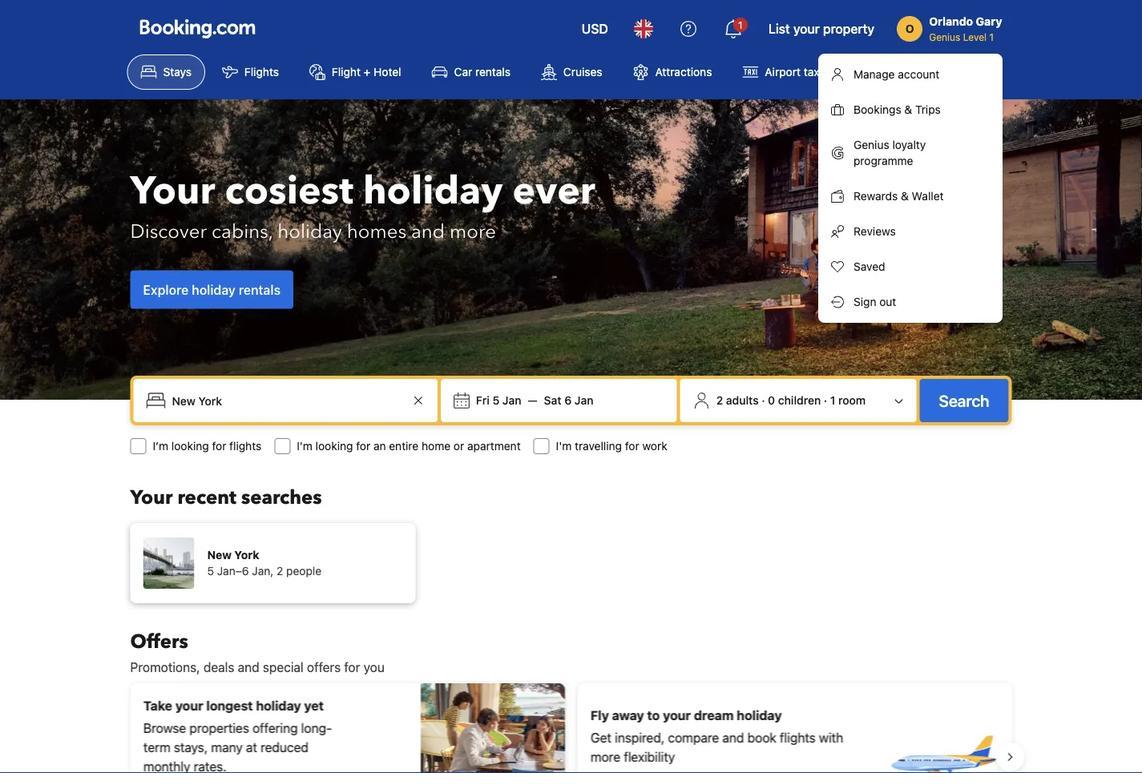 Task type: vqa. For each thing, say whether or not it's contained in the screenshot.
top (76)
no



Task type: locate. For each thing, give the bounding box(es) containing it.
0 horizontal spatial 5
[[207, 565, 214, 578]]

1 vertical spatial rentals
[[239, 282, 281, 298]]

book
[[748, 731, 777, 746]]

offers promotions, deals and special offers for you
[[130, 629, 385, 676]]

children
[[779, 394, 821, 407]]

1 i'm from the left
[[297, 440, 313, 453]]

offers
[[307, 660, 341, 676]]

list your property
[[769, 21, 875, 36]]

1 horizontal spatial i'm
[[556, 440, 572, 453]]

your for list
[[794, 21, 820, 36]]

region
[[117, 678, 1025, 774]]

your inside "link"
[[794, 21, 820, 36]]

your up discover
[[130, 165, 215, 217]]

0 horizontal spatial rentals
[[239, 282, 281, 298]]

saved
[[854, 260, 886, 273]]

i'm
[[297, 440, 313, 453], [556, 440, 572, 453]]

i'm left travelling
[[556, 440, 572, 453]]

0 vertical spatial 1
[[739, 19, 743, 30]]

1 vertical spatial your
[[130, 485, 173, 511]]

more
[[450, 219, 496, 245], [591, 750, 620, 765]]

holiday down "cosiest" at the top of page
[[278, 219, 342, 245]]

5 inside new york 5 jan–6 jan, 2 people
[[207, 565, 214, 578]]

your right to
[[663, 709, 691, 724]]

you
[[364, 660, 385, 676]]

0 vertical spatial more
[[450, 219, 496, 245]]

holiday up book
[[737, 709, 782, 724]]

travelling
[[575, 440, 622, 453]]

2 left adults
[[717, 394, 724, 407]]

manage account
[[854, 68, 940, 81]]

1 jan from the left
[[503, 394, 522, 407]]

1
[[739, 19, 743, 30], [990, 31, 994, 43], [831, 394, 836, 407]]

1 vertical spatial flights
[[780, 731, 816, 746]]

1 horizontal spatial 5
[[493, 394, 500, 407]]

fly
[[591, 709, 609, 724]]

2 horizontal spatial 1
[[990, 31, 994, 43]]

rentals
[[476, 65, 511, 79], [239, 282, 281, 298]]

for
[[212, 440, 226, 453], [356, 440, 371, 453], [625, 440, 640, 453], [344, 660, 360, 676]]

1 inside orlando gary genius level 1
[[990, 31, 994, 43]]

2 horizontal spatial your
[[794, 21, 820, 36]]

your inside your cosiest holiday ever discover cabins, holiday homes and more
[[130, 165, 215, 217]]

1 your from the top
[[130, 165, 215, 217]]

flights left with
[[780, 731, 816, 746]]

flights inside fly away to your dream holiday get inspired, compare and book flights with more flexibility
[[780, 731, 816, 746]]

sign out
[[854, 296, 897, 309]]

2 jan from the left
[[575, 394, 594, 407]]

& for wallet
[[901, 190, 909, 203]]

2 inside button
[[717, 394, 724, 407]]

holiday inside fly away to your dream holiday get inspired, compare and book flights with more flexibility
[[737, 709, 782, 724]]

bookings & trips link
[[819, 92, 1003, 128]]

orlando
[[930, 15, 974, 28]]

looking right i'm
[[172, 440, 209, 453]]

and right homes at left
[[411, 219, 445, 245]]

1 vertical spatial genius
[[854, 138, 890, 152]]

5
[[493, 394, 500, 407], [207, 565, 214, 578]]

room
[[839, 394, 866, 407]]

entire
[[389, 440, 419, 453]]

1 vertical spatial and
[[238, 660, 260, 676]]

0 horizontal spatial looking
[[172, 440, 209, 453]]

rentals down cabins,
[[239, 282, 281, 298]]

2 looking from the left
[[316, 440, 353, 453]]

0 horizontal spatial 1
[[739, 19, 743, 30]]

looking left an
[[316, 440, 353, 453]]

1 horizontal spatial jan
[[575, 394, 594, 407]]

0 vertical spatial and
[[411, 219, 445, 245]]

5 right the fri
[[493, 394, 500, 407]]

york
[[234, 549, 259, 562]]

0 horizontal spatial and
[[238, 660, 260, 676]]

1 horizontal spatial ·
[[824, 394, 828, 407]]

1 horizontal spatial and
[[411, 219, 445, 245]]

2 right jan,
[[277, 565, 283, 578]]

1 horizontal spatial looking
[[316, 440, 353, 453]]

0 horizontal spatial ·
[[762, 394, 766, 407]]

stays link
[[127, 55, 205, 90]]

bookings
[[854, 103, 902, 116]]

0 horizontal spatial your
[[175, 699, 203, 714]]

your down i'm
[[130, 485, 173, 511]]

and
[[411, 219, 445, 245], [238, 660, 260, 676], [723, 731, 744, 746]]

your inside fly away to your dream holiday get inspired, compare and book flights with more flexibility
[[663, 709, 691, 724]]

0 vertical spatial your
[[130, 165, 215, 217]]

1 inside button
[[831, 394, 836, 407]]

airport taxis link
[[729, 55, 842, 90]]

0 horizontal spatial i'm
[[297, 440, 313, 453]]

your inside take your longest holiday yet browse properties offering long- term stays, many at reduced monthly rates.
[[175, 699, 203, 714]]

2 horizontal spatial and
[[723, 731, 744, 746]]

i'm looking for an entire home or apartment
[[297, 440, 521, 453]]

genius inside genius loyalty programme
[[854, 138, 890, 152]]

an
[[374, 440, 386, 453]]

0 horizontal spatial jan
[[503, 394, 522, 407]]

jan,
[[252, 565, 274, 578]]

2 · from the left
[[824, 394, 828, 407]]

cruises link
[[528, 55, 616, 90]]

1 horizontal spatial more
[[591, 750, 620, 765]]

& left trips
[[905, 103, 913, 116]]

0 vertical spatial flights
[[230, 440, 262, 453]]

holiday up offering
[[256, 699, 301, 714]]

take your longest holiday yet browse properties offering long- term stays, many at reduced monthly rates.
[[143, 699, 332, 774]]

your
[[794, 21, 820, 36], [175, 699, 203, 714], [663, 709, 691, 724]]

holiday
[[363, 165, 503, 217], [278, 219, 342, 245], [192, 282, 236, 298], [256, 699, 301, 714], [737, 709, 782, 724]]

flight + hotel link
[[296, 55, 415, 90]]

1 down 'gary'
[[990, 31, 994, 43]]

1 horizontal spatial 1
[[831, 394, 836, 407]]

flights up your recent searches
[[230, 440, 262, 453]]

for left you
[[344, 660, 360, 676]]

jan left —
[[503, 394, 522, 407]]

out
[[880, 296, 897, 309]]

and inside your cosiest holiday ever discover cabins, holiday homes and more
[[411, 219, 445, 245]]

rewards
[[854, 190, 898, 203]]

search button
[[920, 379, 1009, 423]]

deals
[[204, 660, 235, 676]]

0 horizontal spatial genius
[[854, 138, 890, 152]]

browse
[[143, 721, 186, 737]]

cruises
[[564, 65, 603, 79]]

0 vertical spatial genius
[[930, 31, 961, 43]]

special
[[263, 660, 304, 676]]

1 vertical spatial 2
[[277, 565, 283, 578]]

account
[[898, 68, 940, 81]]

loyalty
[[893, 138, 926, 152]]

flights
[[230, 440, 262, 453], [780, 731, 816, 746]]

your cosiest holiday ever discover cabins, holiday homes and more
[[130, 165, 596, 245]]

people
[[286, 565, 322, 578]]

2 i'm from the left
[[556, 440, 572, 453]]

for up your recent searches
[[212, 440, 226, 453]]

1 vertical spatial &
[[901, 190, 909, 203]]

1 horizontal spatial genius
[[930, 31, 961, 43]]

0 vertical spatial &
[[905, 103, 913, 116]]

for inside offers promotions, deals and special offers for you
[[344, 660, 360, 676]]

your right the list
[[794, 21, 820, 36]]

offering
[[252, 721, 298, 737]]

0 horizontal spatial 2
[[277, 565, 283, 578]]

for for an
[[356, 440, 371, 453]]

discover
[[130, 219, 207, 245]]

airport
[[765, 65, 801, 79]]

1 left the list
[[739, 19, 743, 30]]

0 horizontal spatial more
[[450, 219, 496, 245]]

1 vertical spatial 1
[[990, 31, 994, 43]]

2 vertical spatial 1
[[831, 394, 836, 407]]

for left an
[[356, 440, 371, 453]]

& left wallet
[[901, 190, 909, 203]]

and right deals
[[238, 660, 260, 676]]

flights link
[[208, 55, 293, 90]]

work
[[643, 440, 668, 453]]

take your longest holiday yet image
[[421, 684, 565, 774]]

rentals right car
[[476, 65, 511, 79]]

for left "work"
[[625, 440, 640, 453]]

0
[[768, 394, 776, 407]]

holiday right explore at the top of the page
[[192, 282, 236, 298]]

1 vertical spatial more
[[591, 750, 620, 765]]

your right take
[[175, 699, 203, 714]]

jan
[[503, 394, 522, 407], [575, 394, 594, 407]]

2 your from the top
[[130, 485, 173, 511]]

take
[[143, 699, 172, 714]]

0 vertical spatial 2
[[717, 394, 724, 407]]

1 looking from the left
[[172, 440, 209, 453]]

genius down orlando
[[930, 31, 961, 43]]

i'm down where are you going? field
[[297, 440, 313, 453]]

fri 5 jan button
[[470, 387, 528, 415]]

and left book
[[723, 731, 744, 746]]

1 vertical spatial 5
[[207, 565, 214, 578]]

taxis
[[804, 65, 828, 79]]

adults
[[726, 394, 759, 407]]

· left 0
[[762, 394, 766, 407]]

genius loyalty programme link
[[819, 128, 1003, 179]]

2 vertical spatial and
[[723, 731, 744, 746]]

1 horizontal spatial rentals
[[476, 65, 511, 79]]

your
[[130, 165, 215, 217], [130, 485, 173, 511]]

and inside offers promotions, deals and special offers for you
[[238, 660, 260, 676]]

1 horizontal spatial 2
[[717, 394, 724, 407]]

jan right 6
[[575, 394, 594, 407]]

to
[[647, 709, 660, 724]]

2
[[717, 394, 724, 407], [277, 565, 283, 578]]

genius up programme
[[854, 138, 890, 152]]

saved link
[[819, 249, 1003, 285]]

or
[[454, 440, 465, 453]]

1 horizontal spatial flights
[[780, 731, 816, 746]]

bookings & trips
[[854, 103, 941, 116]]

1 left room at the right of page
[[831, 394, 836, 407]]

1 · from the left
[[762, 394, 766, 407]]

1 horizontal spatial your
[[663, 709, 691, 724]]

1 inside dropdown button
[[739, 19, 743, 30]]

fly away to your dream holiday image
[[887, 702, 1000, 774]]

·
[[762, 394, 766, 407], [824, 394, 828, 407]]

monthly
[[143, 760, 190, 774]]

home
[[422, 440, 451, 453]]

with
[[819, 731, 844, 746]]

flight
[[332, 65, 361, 79]]

· right children
[[824, 394, 828, 407]]

5 down 'new'
[[207, 565, 214, 578]]



Task type: describe. For each thing, give the bounding box(es) containing it.
Where are you going? field
[[166, 387, 409, 415]]

genius loyalty programme
[[854, 138, 926, 168]]

stays,
[[174, 741, 208, 756]]

2 adults · 0 children · 1 room
[[717, 394, 866, 407]]

longest
[[206, 699, 253, 714]]

hotel
[[374, 65, 401, 79]]

long-
[[301, 721, 332, 737]]

jan–6
[[217, 565, 249, 578]]

i'm for i'm looking for an entire home or apartment
[[297, 440, 313, 453]]

sign
[[854, 296, 877, 309]]

list your property link
[[759, 10, 885, 48]]

for for flights
[[212, 440, 226, 453]]

new york 5 jan–6 jan, 2 people
[[207, 549, 322, 578]]

term
[[143, 741, 170, 756]]

o
[[906, 22, 915, 35]]

i'm looking for flights
[[153, 440, 262, 453]]

2 inside new york 5 jan–6 jan, 2 people
[[277, 565, 283, 578]]

fly away to your dream holiday get inspired, compare and book flights with more flexibility
[[591, 709, 844, 765]]

1 button
[[714, 10, 753, 48]]

sat 6 jan button
[[538, 387, 600, 415]]

programme
[[854, 154, 914, 168]]

more inside your cosiest holiday ever discover cabins, holiday homes and more
[[450, 219, 496, 245]]

0 horizontal spatial flights
[[230, 440, 262, 453]]

for for work
[[625, 440, 640, 453]]

6
[[565, 394, 572, 407]]

holiday up homes at left
[[363, 165, 503, 217]]

usd
[[582, 21, 609, 36]]

i'm
[[153, 440, 169, 453]]

your for recent
[[130, 485, 173, 511]]

attractions link
[[620, 55, 726, 90]]

i'm for i'm travelling for work
[[556, 440, 572, 453]]

your account menu orlando gary genius level 1 element
[[898, 7, 1009, 44]]

0 vertical spatial 5
[[493, 394, 500, 407]]

flights
[[245, 65, 279, 79]]

—
[[528, 394, 538, 407]]

properties
[[189, 721, 249, 737]]

car rentals link
[[418, 55, 524, 90]]

attractions
[[656, 65, 712, 79]]

more inside fly away to your dream holiday get inspired, compare and book flights with more flexibility
[[591, 750, 620, 765]]

manage
[[854, 68, 895, 81]]

explore holiday rentals
[[143, 282, 281, 298]]

flight + hotel
[[332, 65, 401, 79]]

inspired,
[[615, 731, 665, 746]]

your for take
[[175, 699, 203, 714]]

new
[[207, 549, 232, 562]]

looking for i'm
[[172, 440, 209, 453]]

manage account link
[[819, 57, 1003, 92]]

genius inside orlando gary genius level 1
[[930, 31, 961, 43]]

sat
[[544, 394, 562, 407]]

holiday inside take your longest holiday yet browse properties offering long- term stays, many at reduced monthly rates.
[[256, 699, 301, 714]]

+
[[364, 65, 371, 79]]

level
[[964, 31, 987, 43]]

explore
[[143, 282, 189, 298]]

flexibility
[[624, 750, 675, 765]]

stays
[[163, 65, 192, 79]]

wallet
[[912, 190, 944, 203]]

airport taxis
[[765, 65, 828, 79]]

trips
[[916, 103, 941, 116]]

list
[[769, 21, 791, 36]]

reviews
[[854, 225, 896, 238]]

search
[[940, 391, 990, 410]]

homes
[[347, 219, 407, 245]]

your for cosiest
[[130, 165, 215, 217]]

offers
[[130, 629, 188, 656]]

away
[[612, 709, 644, 724]]

searches
[[241, 485, 322, 511]]

booking.com image
[[140, 19, 255, 38]]

and inside fly away to your dream holiday get inspired, compare and book flights with more flexibility
[[723, 731, 744, 746]]

cosiest
[[225, 165, 354, 217]]

rewards & wallet
[[854, 190, 944, 203]]

car rentals
[[454, 65, 511, 79]]

your recent searches
[[130, 485, 322, 511]]

compare
[[668, 731, 719, 746]]

fri
[[476, 394, 490, 407]]

many
[[211, 741, 242, 756]]

orlando gary genius level 1
[[930, 15, 1003, 43]]

rates.
[[193, 760, 226, 774]]

dream
[[694, 709, 734, 724]]

& for trips
[[905, 103, 913, 116]]

region containing take your longest holiday yet
[[117, 678, 1025, 774]]

apartment
[[468, 440, 521, 453]]

recent
[[178, 485, 237, 511]]

0 vertical spatial rentals
[[476, 65, 511, 79]]

sign out button
[[819, 285, 1003, 320]]

explore holiday rentals link
[[130, 271, 294, 309]]

2 adults · 0 children · 1 room button
[[687, 386, 911, 416]]

promotions,
[[130, 660, 200, 676]]

looking for i'm
[[316, 440, 353, 453]]

rewards & wallet link
[[819, 179, 1003, 214]]

cabins,
[[212, 219, 273, 245]]

at
[[246, 741, 257, 756]]



